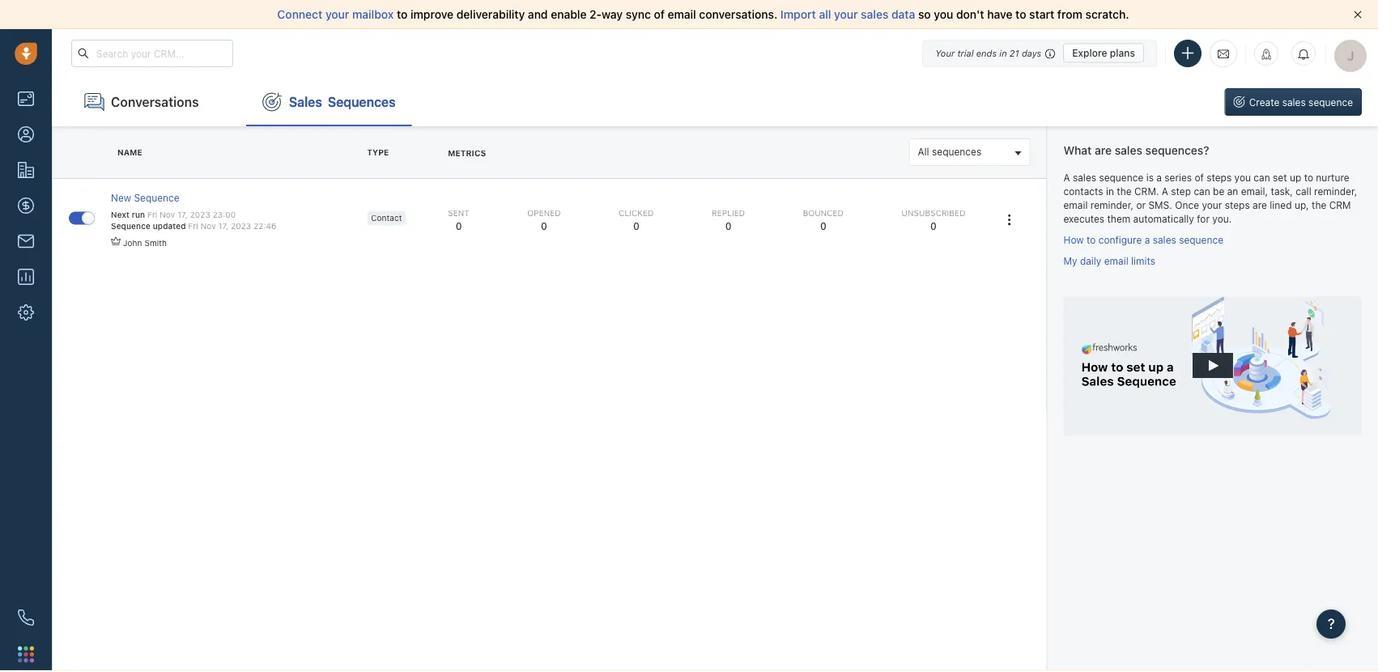 Task type: locate. For each thing, give the bounding box(es) containing it.
sequence up run
[[134, 192, 180, 204]]

email,
[[1242, 186, 1269, 197]]

my daily email limits link
[[1064, 255, 1156, 266]]

0 vertical spatial 2023
[[190, 210, 210, 219]]

you right so
[[934, 8, 954, 21]]

0 vertical spatial you
[[934, 8, 954, 21]]

sequence down for
[[1180, 234, 1224, 246]]

0 down bounced
[[821, 220, 827, 232]]

you up an
[[1235, 172, 1252, 183]]

sales sequences link
[[246, 78, 412, 126]]

0 horizontal spatial nov
[[160, 210, 175, 219]]

0 horizontal spatial 2023
[[190, 210, 210, 219]]

a up the sms.
[[1162, 186, 1169, 197]]

1 vertical spatial in
[[1107, 186, 1115, 197]]

have
[[988, 8, 1013, 21]]

sales up 'crm.'
[[1115, 144, 1143, 157]]

0 for unsubscribed 0
[[931, 220, 937, 232]]

to
[[397, 8, 408, 21], [1016, 8, 1027, 21], [1305, 172, 1314, 183], [1087, 234, 1096, 246]]

2 horizontal spatial sequence
[[1309, 96, 1354, 108]]

start
[[1030, 8, 1055, 21]]

email inside "a sales sequence is a series of steps you can set up to nurture contacts in the crm. a step can be an email, task, call reminder, email reminder, or sms. once your steps are lined up, the crm executes them automatically for you."
[[1064, 200, 1088, 211]]

1 vertical spatial you
[[1235, 172, 1252, 183]]

you
[[934, 8, 954, 21], [1235, 172, 1252, 183]]

0 vertical spatial the
[[1117, 186, 1132, 197]]

0 inside bounced 0
[[821, 220, 827, 232]]

sales down automatically
[[1153, 234, 1177, 246]]

0 down unsubscribed
[[931, 220, 937, 232]]

your trial ends in 21 days
[[936, 48, 1042, 58]]

1 vertical spatial email
[[1064, 200, 1088, 211]]

an
[[1228, 186, 1239, 197]]

steps up be
[[1207, 172, 1232, 183]]

sequence
[[134, 192, 180, 204], [111, 222, 151, 231]]

1 vertical spatial can
[[1194, 186, 1211, 197]]

sales left data
[[861, 8, 889, 21]]

of right series
[[1195, 172, 1205, 183]]

a up the contacts on the right top of page
[[1064, 172, 1071, 183]]

metrics
[[448, 148, 486, 158]]

and
[[528, 8, 548, 21]]

your
[[326, 8, 349, 21], [835, 8, 858, 21], [1203, 200, 1223, 211]]

name
[[117, 148, 142, 157]]

sales
[[861, 8, 889, 21], [1283, 96, 1307, 108], [1115, 144, 1143, 157], [1073, 172, 1097, 183], [1153, 234, 1177, 246]]

are down the email,
[[1253, 200, 1268, 211]]

executes
[[1064, 213, 1105, 225]]

john
[[123, 238, 142, 248]]

0 horizontal spatial can
[[1194, 186, 1211, 197]]

nov up updated
[[160, 210, 175, 219]]

steps
[[1207, 172, 1232, 183], [1225, 200, 1251, 211]]

sales sequences
[[289, 94, 396, 109]]

crm.
[[1135, 186, 1160, 197]]

2 horizontal spatial your
[[1203, 200, 1223, 211]]

in left 21
[[1000, 48, 1008, 58]]

0 down opened
[[541, 220, 548, 232]]

1 horizontal spatial nov
[[201, 222, 216, 231]]

0 inside opened 0
[[541, 220, 548, 232]]

sequence down run
[[111, 222, 151, 231]]

0 vertical spatial of
[[654, 8, 665, 21]]

1 horizontal spatial of
[[1195, 172, 1205, 183]]

sequence left is
[[1100, 172, 1144, 183]]

sequence inside button
[[1309, 96, 1354, 108]]

to right the up
[[1305, 172, 1314, 183]]

0 vertical spatial email
[[668, 8, 697, 21]]

0 horizontal spatial a
[[1064, 172, 1071, 183]]

1 horizontal spatial in
[[1107, 186, 1115, 197]]

sequence for a sales sequence is a series of steps you can set up to nurture contacts in the crm. a step can be an email, task, call reminder, email reminder, or sms. once your steps are lined up, the crm executes them automatically for you.
[[1100, 172, 1144, 183]]

1 vertical spatial fri
[[188, 222, 198, 231]]

import all your sales data link
[[781, 8, 919, 21]]

sms.
[[1149, 200, 1173, 211]]

unsubscribed
[[902, 208, 966, 218]]

3 0 from the left
[[633, 220, 640, 232]]

0
[[456, 220, 462, 232], [541, 220, 548, 232], [633, 220, 640, 232], [726, 220, 732, 232], [821, 220, 827, 232], [931, 220, 937, 232]]

your down be
[[1203, 200, 1223, 211]]

1 horizontal spatial your
[[835, 8, 858, 21]]

from
[[1058, 8, 1083, 21]]

1 horizontal spatial a
[[1162, 186, 1169, 197]]

1 0 from the left
[[456, 220, 462, 232]]

0 vertical spatial can
[[1254, 172, 1271, 183]]

2 vertical spatial sequence
[[1180, 234, 1224, 246]]

1 vertical spatial a
[[1162, 186, 1169, 197]]

0 down sent
[[456, 220, 462, 232]]

your right "all"
[[835, 8, 858, 21]]

explore plans link
[[1064, 43, 1145, 63]]

the right the up,
[[1312, 200, 1327, 211]]

0 horizontal spatial in
[[1000, 48, 1008, 58]]

in right the contacts on the right top of page
[[1107, 186, 1115, 197]]

sales up the contacts on the right top of page
[[1073, 172, 1097, 183]]

fri right updated
[[188, 222, 198, 231]]

0 inside clicked 0
[[633, 220, 640, 232]]

0 inside sent 0
[[456, 220, 462, 232]]

1 horizontal spatial email
[[1064, 200, 1088, 211]]

4 0 from the left
[[726, 220, 732, 232]]

0 vertical spatial 17,
[[178, 210, 188, 219]]

2 0 from the left
[[541, 220, 548, 232]]

0 inside unsubscribed 0
[[931, 220, 937, 232]]

nurture
[[1317, 172, 1350, 183]]

0 horizontal spatial you
[[934, 8, 954, 21]]

explore plans
[[1073, 47, 1136, 59]]

reminder, up them
[[1091, 200, 1134, 211]]

sales right create
[[1283, 96, 1307, 108]]

my
[[1064, 255, 1078, 266]]

email right sync
[[668, 8, 697, 21]]

0 vertical spatial a
[[1157, 172, 1162, 183]]

0 for bounced 0
[[821, 220, 827, 232]]

call
[[1296, 186, 1312, 197]]

email down configure
[[1105, 255, 1129, 266]]

tab list
[[52, 78, 412, 126]]

can up the email,
[[1254, 172, 1271, 183]]

a inside "a sales sequence is a series of steps you can set up to nurture contacts in the crm. a step can be an email, task, call reminder, email reminder, or sms. once your steps are lined up, the crm executes them automatically for you."
[[1157, 172, 1162, 183]]

1 horizontal spatial reminder,
[[1315, 186, 1358, 197]]

nov
[[160, 210, 175, 219], [201, 222, 216, 231]]

bounced
[[803, 208, 844, 218]]

email down the contacts on the right top of page
[[1064, 200, 1088, 211]]

23:00
[[213, 210, 236, 219]]

1 vertical spatial of
[[1195, 172, 1205, 183]]

0 horizontal spatial your
[[326, 8, 349, 21]]

create sales sequence
[[1250, 96, 1354, 108]]

can left be
[[1194, 186, 1211, 197]]

1 horizontal spatial a
[[1157, 172, 1162, 183]]

0 vertical spatial fri
[[147, 210, 157, 219]]

0 horizontal spatial of
[[654, 8, 665, 21]]

what's new image
[[1261, 49, 1273, 60]]

to inside "a sales sequence is a series of steps you can set up to nurture contacts in the crm. a step can be an email, task, call reminder, email reminder, or sms. once your steps are lined up, the crm executes them automatically for you."
[[1305, 172, 1314, 183]]

2023
[[190, 210, 210, 219], [231, 222, 251, 231]]

0 vertical spatial in
[[1000, 48, 1008, 58]]

1 horizontal spatial 17,
[[218, 222, 229, 231]]

clicked 0
[[619, 208, 654, 232]]

a right is
[[1157, 172, 1162, 183]]

new sequence link
[[111, 191, 180, 205]]

1 vertical spatial the
[[1312, 200, 1327, 211]]

all
[[918, 146, 930, 158]]

deliverability
[[457, 8, 525, 21]]

to right how
[[1087, 234, 1096, 246]]

17, down 23:00
[[218, 222, 229, 231]]

1 horizontal spatial the
[[1312, 200, 1327, 211]]

fri right run
[[147, 210, 157, 219]]

fri
[[147, 210, 157, 219], [188, 222, 198, 231]]

replied 0
[[712, 208, 745, 232]]

0 inside replied 0
[[726, 220, 732, 232]]

your
[[936, 48, 955, 58]]

0 horizontal spatial a
[[1145, 234, 1151, 246]]

sequence right create
[[1309, 96, 1354, 108]]

1 horizontal spatial sequence
[[1180, 234, 1224, 246]]

0 down clicked
[[633, 220, 640, 232]]

17, up updated
[[178, 210, 188, 219]]

0 vertical spatial steps
[[1207, 172, 1232, 183]]

or
[[1137, 200, 1146, 211]]

create sales sequence button
[[1226, 88, 1363, 116]]

can
[[1254, 172, 1271, 183], [1194, 186, 1211, 197]]

mailbox
[[352, 8, 394, 21]]

5 0 from the left
[[821, 220, 827, 232]]

2-
[[590, 8, 602, 21]]

1 vertical spatial sequence
[[1100, 172, 1144, 183]]

0 vertical spatial nov
[[160, 210, 175, 219]]

are right what
[[1095, 144, 1112, 157]]

the left 'crm.'
[[1117, 186, 1132, 197]]

steps down an
[[1225, 200, 1251, 211]]

1 vertical spatial a
[[1145, 234, 1151, 246]]

0 vertical spatial are
[[1095, 144, 1112, 157]]

1 horizontal spatial fri
[[188, 222, 198, 231]]

0 horizontal spatial are
[[1095, 144, 1112, 157]]

0 horizontal spatial sequence
[[1100, 172, 1144, 183]]

nov down 23:00
[[201, 222, 216, 231]]

0 horizontal spatial email
[[668, 8, 697, 21]]

1 vertical spatial 2023
[[231, 222, 251, 231]]

run
[[132, 210, 145, 219]]

1 vertical spatial steps
[[1225, 200, 1251, 211]]

opened 0
[[528, 208, 561, 232]]

1 vertical spatial nov
[[201, 222, 216, 231]]

a
[[1157, 172, 1162, 183], [1145, 234, 1151, 246]]

2023 left 23:00
[[190, 210, 210, 219]]

0 horizontal spatial reminder,
[[1091, 200, 1134, 211]]

reminder, down nurture
[[1315, 186, 1358, 197]]

6 0 from the left
[[931, 220, 937, 232]]

task,
[[1272, 186, 1294, 197]]

sequences
[[328, 94, 396, 109]]

sequence inside "a sales sequence is a series of steps you can set up to nurture contacts in the crm. a step can be an email, task, call reminder, email reminder, or sms. once your steps are lined up, the crm executes them automatically for you."
[[1100, 172, 1144, 183]]

your left mailbox
[[326, 8, 349, 21]]

17,
[[178, 210, 188, 219], [218, 222, 229, 231]]

Search your CRM... text field
[[71, 40, 233, 67]]

in inside "a sales sequence is a series of steps you can set up to nurture contacts in the crm. a step can be an email, task, call reminder, email reminder, or sms. once your steps are lined up, the crm executes them automatically for you."
[[1107, 186, 1115, 197]]

in
[[1000, 48, 1008, 58], [1107, 186, 1115, 197]]

0 vertical spatial sequence
[[1309, 96, 1354, 108]]

a up limits
[[1145, 234, 1151, 246]]

1 vertical spatial are
[[1253, 200, 1268, 211]]

1 horizontal spatial are
[[1253, 200, 1268, 211]]

0 down replied
[[726, 220, 732, 232]]

updated
[[153, 222, 186, 231]]

of right sync
[[654, 8, 665, 21]]

be
[[1214, 186, 1225, 197]]

1 horizontal spatial you
[[1235, 172, 1252, 183]]

2 vertical spatial email
[[1105, 255, 1129, 266]]

2023 down 23:00
[[231, 222, 251, 231]]

conversations link
[[68, 78, 230, 126]]

configure
[[1099, 234, 1143, 246]]



Task type: vqa. For each thing, say whether or not it's contained in the screenshot.
the email icon
no



Task type: describe. For each thing, give the bounding box(es) containing it.
is
[[1147, 172, 1154, 183]]

are inside "a sales sequence is a series of steps you can set up to nurture contacts in the crm. a step can be an email, task, call reminder, email reminder, or sms. once your steps are lined up, the crm executes them automatically for you."
[[1253, 200, 1268, 211]]

1 vertical spatial reminder,
[[1091, 200, 1134, 211]]

0 horizontal spatial fri
[[147, 210, 157, 219]]

once
[[1176, 200, 1200, 211]]

crm
[[1330, 200, 1352, 211]]

of inside "a sales sequence is a series of steps you can set up to nurture contacts in the crm. a step can be an email, task, call reminder, email reminder, or sms. once your steps are lined up, the crm executes them automatically for you."
[[1195, 172, 1205, 183]]

unsubscribed 0
[[902, 208, 966, 232]]

how to configure a sales sequence
[[1064, 234, 1224, 246]]

sequence for create sales sequence
[[1309, 96, 1354, 108]]

enable
[[551, 8, 587, 21]]

new sequence next run fri nov 17, 2023 23:00 sequence updated fri nov 17, 2023 22:46
[[111, 192, 277, 231]]

series
[[1165, 172, 1193, 183]]

freshworks switcher image
[[18, 647, 34, 663]]

sync
[[626, 8, 651, 21]]

how to configure a sales sequence link
[[1064, 234, 1224, 246]]

replied
[[712, 208, 745, 218]]

ends
[[977, 48, 997, 58]]

opened
[[528, 208, 561, 218]]

sent 0
[[448, 208, 470, 232]]

connect your mailbox to improve deliverability and enable 2-way sync of email conversations. import all your sales data so you don't have to start from scratch.
[[277, 8, 1130, 21]]

tab list containing conversations
[[52, 78, 412, 126]]

smith
[[144, 238, 167, 248]]

21
[[1010, 48, 1020, 58]]

0 for replied 0
[[726, 220, 732, 232]]

you.
[[1213, 213, 1232, 225]]

to left start
[[1016, 8, 1027, 21]]

limits
[[1132, 255, 1156, 266]]

all sequences
[[918, 146, 982, 158]]

my daily email limits
[[1064, 255, 1156, 266]]

new
[[111, 192, 131, 204]]

sent
[[448, 208, 470, 218]]

clicked
[[619, 208, 654, 218]]

type
[[367, 148, 389, 157]]

0 vertical spatial a
[[1064, 172, 1071, 183]]

up
[[1290, 172, 1302, 183]]

trial
[[958, 48, 974, 58]]

sequences
[[932, 146, 982, 158]]

active image
[[82, 212, 95, 225]]

way
[[602, 8, 623, 21]]

sales
[[289, 94, 322, 109]]

contact
[[371, 214, 402, 223]]

them
[[1108, 213, 1131, 225]]

you inside "a sales sequence is a series of steps you can set up to nurture contacts in the crm. a step can be an email, task, call reminder, email reminder, or sms. once your steps are lined up, the crm executes them automatically for you."
[[1235, 172, 1252, 183]]

0 for opened 0
[[541, 220, 548, 232]]

import
[[781, 8, 816, 21]]

conversations.
[[700, 8, 778, 21]]

close image
[[1355, 11, 1363, 19]]

explore
[[1073, 47, 1108, 59]]

what are sales sequences?
[[1064, 144, 1210, 157]]

all
[[819, 8, 832, 21]]

next
[[111, 210, 130, 219]]

sales inside button
[[1283, 96, 1307, 108]]

0 horizontal spatial the
[[1117, 186, 1132, 197]]

1 horizontal spatial 2023
[[231, 222, 251, 231]]

so
[[919, 8, 931, 21]]

sales inside "a sales sequence is a series of steps you can set up to nurture contacts in the crm. a step can be an email, task, call reminder, email reminder, or sms. once your steps are lined up, the crm executes them automatically for you."
[[1073, 172, 1097, 183]]

send email image
[[1218, 47, 1230, 60]]

lined
[[1271, 200, 1293, 211]]

connect your mailbox link
[[277, 8, 397, 21]]

up,
[[1295, 200, 1310, 211]]

0 vertical spatial reminder,
[[1315, 186, 1358, 197]]

a sales sequence is a series of steps you can set up to nurture contacts in the crm. a step can be an email, task, call reminder, email reminder, or sms. once your steps are lined up, the crm executes them automatically for you.
[[1064, 172, 1358, 225]]

daily
[[1081, 255, 1102, 266]]

1 horizontal spatial can
[[1254, 172, 1271, 183]]

set
[[1274, 172, 1288, 183]]

0 for sent 0
[[456, 220, 462, 232]]

phone element
[[10, 602, 42, 634]]

0 horizontal spatial 17,
[[178, 210, 188, 219]]

0 for clicked 0
[[633, 220, 640, 232]]

how
[[1064, 234, 1084, 246]]

what
[[1064, 144, 1092, 157]]

phone image
[[18, 610, 34, 626]]

for
[[1198, 213, 1210, 225]]

all sequences button
[[909, 139, 1031, 166]]

scratch.
[[1086, 8, 1130, 21]]

create sales sequence link
[[1226, 88, 1379, 116]]

days
[[1022, 48, 1042, 58]]

2 horizontal spatial email
[[1105, 255, 1129, 266]]

automatically
[[1134, 213, 1195, 225]]

0 vertical spatial sequence
[[134, 192, 180, 204]]

conversations
[[111, 94, 199, 109]]

1 vertical spatial 17,
[[218, 222, 229, 231]]

data
[[892, 8, 916, 21]]

john smith
[[123, 238, 167, 248]]

22:46
[[254, 222, 277, 231]]

1 vertical spatial sequence
[[111, 222, 151, 231]]

plans
[[1111, 47, 1136, 59]]

your inside "a sales sequence is a series of steps you can set up to nurture contacts in the crm. a step can be an email, task, call reminder, email reminder, or sms. once your steps are lined up, the crm executes them automatically for you."
[[1203, 200, 1223, 211]]

sequences?
[[1146, 144, 1210, 157]]

step
[[1172, 186, 1192, 197]]

bounced 0
[[803, 208, 844, 232]]

create
[[1250, 96, 1280, 108]]

connect
[[277, 8, 323, 21]]

to right mailbox
[[397, 8, 408, 21]]



